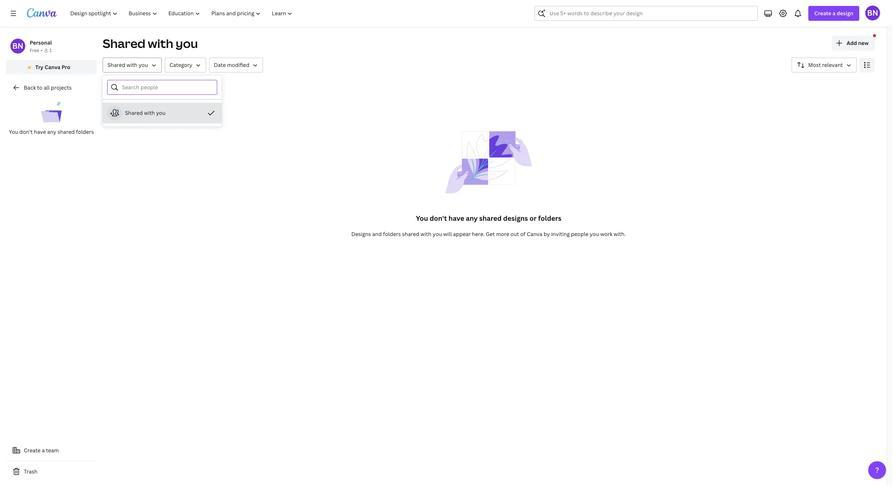 Task type: locate. For each thing, give the bounding box(es) containing it.
folders
[[76, 128, 94, 136], [539, 214, 562, 223], [383, 231, 401, 238]]

don't
[[19, 128, 33, 136], [430, 214, 447, 223]]

canva right try
[[45, 64, 60, 71]]

1 horizontal spatial have
[[449, 214, 465, 223]]

ben nelson image
[[866, 6, 881, 20], [10, 39, 25, 54]]

shared with you option
[[103, 103, 222, 124]]

1 horizontal spatial a
[[833, 10, 836, 17]]

you up category button
[[176, 35, 198, 51]]

1 horizontal spatial ben nelson image
[[866, 6, 881, 20]]

1 horizontal spatial create
[[815, 10, 832, 17]]

1
[[49, 47, 52, 54]]

ben nelson image
[[866, 6, 881, 20]]

shared inside 'option'
[[125, 109, 143, 117]]

1 vertical spatial create
[[24, 448, 41, 455]]

here.
[[472, 231, 485, 238]]

back to all projects link
[[6, 80, 97, 95]]

a
[[833, 10, 836, 17], [42, 448, 45, 455]]

1 horizontal spatial folders
[[383, 231, 401, 238]]

a inside button
[[42, 448, 45, 455]]

free
[[30, 47, 39, 54]]

0 vertical spatial a
[[833, 10, 836, 17]]

1 vertical spatial shared
[[480, 214, 502, 223]]

have for you don't have any shared designs or folders
[[449, 214, 465, 223]]

1 vertical spatial have
[[449, 214, 465, 223]]

None search field
[[535, 6, 759, 21]]

try canva pro
[[35, 64, 70, 71]]

you left work
[[590, 231, 600, 238]]

1 vertical spatial shared
[[108, 61, 125, 69]]

designs
[[504, 214, 528, 223]]

designs
[[352, 231, 371, 238]]

relevant
[[823, 61, 844, 69]]

date
[[214, 61, 226, 69]]

or
[[530, 214, 537, 223]]

canva inside button
[[45, 64, 60, 71]]

you
[[9, 128, 18, 136], [416, 214, 428, 223]]

0 vertical spatial canva
[[45, 64, 60, 71]]

create for create a team
[[24, 448, 41, 455]]

0 horizontal spatial ben nelson image
[[10, 39, 25, 54]]

and
[[373, 231, 382, 238]]

0 vertical spatial folders
[[76, 128, 94, 136]]

0 vertical spatial shared
[[58, 128, 75, 136]]

you down search people 'search box'
[[156, 109, 166, 117]]

canva right of
[[527, 231, 543, 238]]

free •
[[30, 47, 42, 54]]

1 vertical spatial ben nelson image
[[10, 39, 25, 54]]

shared with you
[[103, 35, 198, 51], [108, 61, 148, 69], [125, 109, 166, 117]]

0 horizontal spatial a
[[42, 448, 45, 455]]

with inside 'option'
[[144, 109, 155, 117]]

1 horizontal spatial shared
[[402, 231, 420, 238]]

Category button
[[165, 58, 206, 73]]

shared with you button
[[103, 103, 222, 124]]

1 vertical spatial you
[[416, 214, 428, 223]]

0 horizontal spatial folders
[[76, 128, 94, 136]]

you
[[176, 35, 198, 51], [139, 61, 148, 69], [156, 109, 166, 117], [433, 231, 442, 238], [590, 231, 600, 238]]

Owner button
[[103, 58, 162, 73]]

ben nelson image left the free
[[10, 39, 25, 54]]

1 horizontal spatial you
[[416, 214, 428, 223]]

1 vertical spatial any
[[466, 214, 478, 223]]

you for you don't have any shared folders
[[9, 128, 18, 136]]

a for design
[[833, 10, 836, 17]]

0 vertical spatial ben nelson image
[[866, 6, 881, 20]]

try canva pro button
[[6, 60, 97, 74]]

ben nelson element
[[10, 39, 25, 54]]

a inside dropdown button
[[833, 10, 836, 17]]

create left design
[[815, 10, 832, 17]]

add new
[[847, 39, 869, 47]]

0 horizontal spatial create
[[24, 448, 41, 455]]

0 vertical spatial don't
[[19, 128, 33, 136]]

you up search people 'search box'
[[139, 61, 148, 69]]

create inside dropdown button
[[815, 10, 832, 17]]

2 horizontal spatial shared
[[480, 214, 502, 223]]

have for you don't have any shared folders
[[34, 128, 46, 136]]

0 vertical spatial create
[[815, 10, 832, 17]]

1 vertical spatial shared with you
[[108, 61, 148, 69]]

add new button
[[832, 36, 875, 51]]

with
[[148, 35, 173, 51], [127, 61, 138, 69], [144, 109, 155, 117], [421, 231, 432, 238]]

you for you don't have any shared designs or folders
[[416, 214, 428, 223]]

canva
[[45, 64, 60, 71], [527, 231, 543, 238]]

1 horizontal spatial don't
[[430, 214, 447, 223]]

1 horizontal spatial any
[[466, 214, 478, 223]]

•
[[41, 47, 42, 54]]

2 horizontal spatial folders
[[539, 214, 562, 223]]

get
[[486, 231, 495, 238]]

create inside button
[[24, 448, 41, 455]]

0 horizontal spatial you
[[9, 128, 18, 136]]

any for folders
[[47, 128, 56, 136]]

date modified
[[214, 61, 250, 69]]

work
[[601, 231, 613, 238]]

a left team
[[42, 448, 45, 455]]

with.
[[614, 231, 626, 238]]

out
[[511, 231, 519, 238]]

1 vertical spatial folders
[[539, 214, 562, 223]]

add
[[847, 39, 858, 47]]

a left design
[[833, 10, 836, 17]]

0 horizontal spatial shared
[[58, 128, 75, 136]]

1 vertical spatial canva
[[527, 231, 543, 238]]

shared
[[103, 35, 145, 51], [108, 61, 125, 69], [125, 109, 143, 117]]

ben nelson image right design
[[866, 6, 881, 20]]

1 vertical spatial don't
[[430, 214, 447, 223]]

create
[[815, 10, 832, 17], [24, 448, 41, 455]]

shared for folders
[[58, 128, 75, 136]]

2 vertical spatial shared
[[125, 109, 143, 117]]

0 horizontal spatial any
[[47, 128, 56, 136]]

shared
[[58, 128, 75, 136], [480, 214, 502, 223], [402, 231, 420, 238]]

1 vertical spatial a
[[42, 448, 45, 455]]

0 horizontal spatial have
[[34, 128, 46, 136]]

create a design
[[815, 10, 854, 17]]

personal
[[30, 39, 52, 46]]

Sort by button
[[792, 58, 857, 73]]

0 vertical spatial you
[[9, 128, 18, 136]]

0 horizontal spatial canva
[[45, 64, 60, 71]]

shared with you inside 'option'
[[125, 109, 166, 117]]

0 vertical spatial any
[[47, 128, 56, 136]]

create for create a design
[[815, 10, 832, 17]]

2 vertical spatial shared with you
[[125, 109, 166, 117]]

have
[[34, 128, 46, 136], [449, 214, 465, 223]]

0 vertical spatial have
[[34, 128, 46, 136]]

0 horizontal spatial don't
[[19, 128, 33, 136]]

back to all projects
[[24, 84, 72, 91]]

1 horizontal spatial canva
[[527, 231, 543, 238]]

any
[[47, 128, 56, 136], [466, 214, 478, 223]]

will
[[444, 231, 452, 238]]

shared for designs
[[480, 214, 502, 223]]

create left team
[[24, 448, 41, 455]]

you don't have any shared folders
[[9, 128, 94, 136]]



Task type: vqa. For each thing, say whether or not it's contained in the screenshot.
designs
yes



Task type: describe. For each thing, give the bounding box(es) containing it.
projects
[[51, 84, 72, 91]]

designs and folders shared with you will appear here. get more out of canva by inviting people you work with.
[[352, 231, 626, 238]]

don't for you don't have any shared folders
[[19, 128, 33, 136]]

you inside 'option'
[[156, 109, 166, 117]]

you left will
[[433, 231, 442, 238]]

most relevant
[[809, 61, 844, 69]]

you don't have any shared designs or folders
[[416, 214, 562, 223]]

appear
[[453, 231, 471, 238]]

all
[[44, 84, 50, 91]]

create a design button
[[809, 6, 860, 21]]

Date modified button
[[209, 58, 263, 73]]

a for team
[[42, 448, 45, 455]]

inviting
[[552, 231, 570, 238]]

modified
[[227, 61, 250, 69]]

2 vertical spatial shared
[[402, 231, 420, 238]]

team
[[46, 448, 59, 455]]

more
[[497, 231, 510, 238]]

ben nelson image for "ben nelson" element
[[10, 39, 25, 54]]

try
[[35, 64, 43, 71]]

people
[[572, 231, 589, 238]]

trash link
[[6, 465, 97, 480]]

any for designs
[[466, 214, 478, 223]]

back
[[24, 84, 36, 91]]

most
[[809, 61, 822, 69]]

0 vertical spatial shared with you
[[103, 35, 198, 51]]

0 vertical spatial shared
[[103, 35, 145, 51]]

create a team
[[24, 448, 59, 455]]

Search search field
[[550, 6, 744, 20]]

by
[[544, 231, 550, 238]]

top level navigation element
[[66, 6, 299, 21]]

of
[[521, 231, 526, 238]]

create a team button
[[6, 444, 97, 459]]

Search people search field
[[122, 80, 213, 95]]

2 vertical spatial folders
[[383, 231, 401, 238]]

to
[[37, 84, 42, 91]]

don't for you don't have any shared designs or folders
[[430, 214, 447, 223]]

pro
[[62, 64, 70, 71]]

category
[[170, 61, 192, 69]]

design
[[837, 10, 854, 17]]

trash
[[24, 469, 37, 476]]

bn button
[[866, 6, 881, 20]]

new
[[859, 39, 869, 47]]

ben nelson image for ben nelson icon
[[866, 6, 881, 20]]



